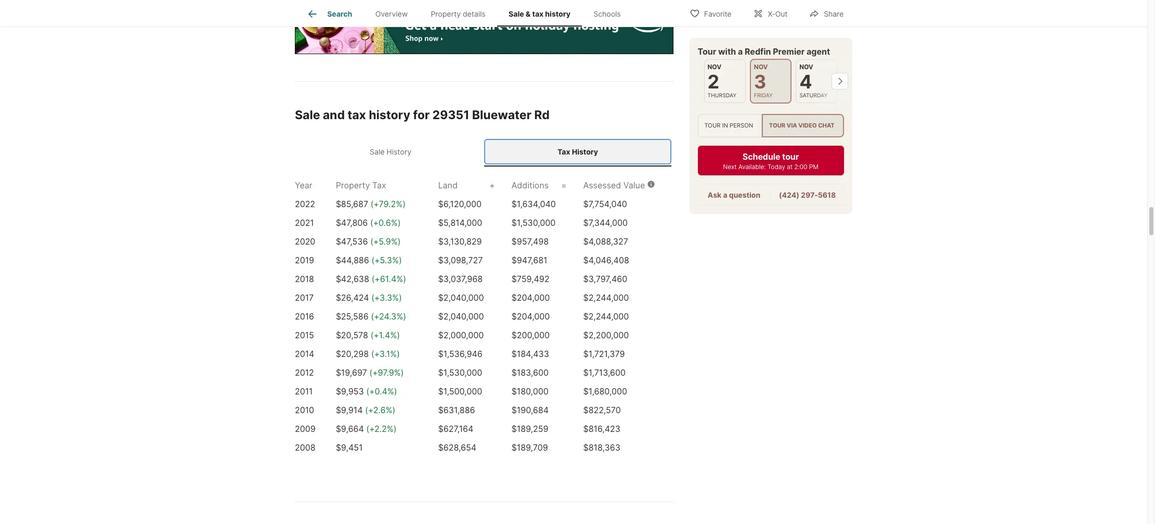 Task type: describe. For each thing, give the bounding box(es) containing it.
schedule tour next available: today at 2:00 pm
[[724, 151, 819, 170]]

2022
[[295, 199, 315, 209]]

$9,664 (+2.2%)
[[336, 424, 397, 434]]

search link
[[307, 8, 352, 20]]

$9,664
[[336, 424, 364, 434]]

$47,806 (+0.6%)
[[336, 218, 401, 228]]

$2,244,000 for $26,424 (+3.3%)
[[584, 293, 629, 303]]

$4,088,327
[[584, 237, 629, 247]]

sale history tab
[[297, 139, 485, 165]]

=
[[561, 180, 567, 191]]

1 vertical spatial $1,530,000
[[439, 368, 483, 378]]

thursday
[[708, 92, 737, 98]]

sale & tax history
[[509, 9, 571, 18]]

(+61.4%)
[[372, 274, 406, 284]]

nov for 4
[[800, 62, 814, 70]]

schools tab
[[582, 2, 633, 27]]

available:
[[739, 162, 767, 170]]

nov for 3
[[755, 62, 769, 70]]

$42,638 (+61.4%)
[[336, 274, 406, 284]]

$9,451
[[336, 443, 363, 453]]

history for &
[[546, 9, 571, 18]]

ask
[[709, 190, 722, 199]]

nov 4 saturday
[[800, 62, 828, 98]]

$189,259
[[512, 424, 549, 434]]

rd
[[535, 108, 550, 122]]

$818,363
[[584, 443, 621, 453]]

ask a question link
[[709, 190, 761, 199]]

$200,000
[[512, 330, 550, 341]]

$44,886 (+5.3%)
[[336, 255, 402, 266]]

3
[[755, 70, 767, 93]]

(424)
[[780, 190, 800, 199]]

$183,600
[[512, 368, 549, 378]]

(+5.3%)
[[372, 255, 402, 266]]

2021
[[295, 218, 314, 228]]

$759,492
[[512, 274, 550, 284]]

history for sale history
[[387, 147, 412, 156]]

tour in person
[[705, 121, 754, 129]]

(+24.3%)
[[371, 311, 407, 322]]

search
[[327, 9, 352, 18]]

0 horizontal spatial a
[[724, 190, 728, 199]]

friday
[[755, 92, 773, 98]]

2011
[[295, 386, 313, 397]]

$9,953
[[336, 386, 364, 397]]

2
[[708, 70, 720, 93]]

$20,578
[[336, 330, 368, 341]]

overview
[[376, 9, 408, 18]]

pm
[[810, 162, 819, 170]]

tour for tour in person
[[705, 121, 721, 129]]

video
[[799, 121, 818, 129]]

2009
[[295, 424, 316, 434]]

nov for 2
[[708, 62, 722, 70]]

sale for sale and tax history for 29351 bluewater rd
[[295, 108, 320, 122]]

$26,424 (+3.3%)
[[336, 293, 402, 303]]

sale history
[[370, 147, 412, 156]]

$2,200,000
[[584, 330, 629, 341]]

$2,000,000
[[439, 330, 484, 341]]

nov 3 friday
[[755, 62, 773, 98]]

property for property tax
[[336, 180, 370, 191]]

property details
[[431, 9, 486, 18]]

$9,914
[[336, 405, 363, 416]]

(+0.6%)
[[370, 218, 401, 228]]

property details tab
[[420, 2, 497, 27]]

with
[[719, 46, 737, 56]]

(+3.3%)
[[372, 293, 402, 303]]

question
[[730, 190, 761, 199]]

$180,000
[[512, 386, 549, 397]]

sale for sale & tax history
[[509, 9, 524, 18]]

$9,953 (+0.4%)
[[336, 386, 397, 397]]

297-
[[802, 190, 819, 199]]

additions
[[512, 180, 549, 191]]

$6,120,000
[[439, 199, 482, 209]]

sale & tax history tab
[[497, 2, 582, 27]]

(424) 297-5618 link
[[780, 190, 837, 199]]

(424) 297-5618
[[780, 190, 837, 199]]

$3,797,460
[[584, 274, 628, 284]]

&
[[526, 9, 531, 18]]

$44,886
[[336, 255, 369, 266]]

(+3.1%)
[[371, 349, 400, 359]]

2010
[[295, 405, 314, 416]]

$2,040,000 for $25,586 (+24.3%)
[[439, 311, 484, 322]]

tour via video chat
[[770, 121, 835, 129]]

$20,298
[[336, 349, 369, 359]]

$2,040,000 for $26,424 (+3.3%)
[[439, 293, 484, 303]]

tax history tab
[[485, 139, 672, 165]]

x-
[[768, 9, 776, 18]]

tour with a redfin premier agent
[[698, 46, 831, 56]]

2017
[[295, 293, 314, 303]]

$47,536 (+5.9%)
[[336, 237, 401, 247]]

tax for and
[[348, 108, 366, 122]]

via
[[788, 121, 798, 129]]

favorite
[[705, 9, 732, 18]]

(+0.4%)
[[366, 386, 397, 397]]



Task type: locate. For each thing, give the bounding box(es) containing it.
sale left &
[[509, 9, 524, 18]]

$3,037,968
[[439, 274, 483, 284]]

0 vertical spatial tab list
[[295, 0, 641, 27]]

tax
[[558, 147, 571, 156], [373, 180, 386, 191]]

0 horizontal spatial tax
[[348, 108, 366, 122]]

2012
[[295, 368, 314, 378]]

$85,687 (+79.2%)
[[336, 199, 406, 209]]

tax
[[533, 9, 544, 18], [348, 108, 366, 122]]

premier
[[774, 46, 806, 56]]

$947,681
[[512, 255, 548, 266]]

sale left and
[[295, 108, 320, 122]]

tax up $85,687 (+79.2%)
[[373, 180, 386, 191]]

2 history from the left
[[572, 147, 599, 156]]

for
[[413, 108, 430, 122]]

history for tax history
[[572, 147, 599, 156]]

$2,040,000 down $3,037,968
[[439, 293, 484, 303]]

1 $2,040,000 from the top
[[439, 293, 484, 303]]

tour left in
[[705, 121, 721, 129]]

chat
[[819, 121, 835, 129]]

$7,344,000
[[584, 218, 628, 228]]

sale inside tab
[[370, 147, 385, 156]]

$25,586 (+24.3%)
[[336, 311, 407, 322]]

(+5.9%)
[[371, 237, 401, 247]]

share
[[825, 9, 844, 18]]

a right ask
[[724, 190, 728, 199]]

$204,000 for (+24.3%)
[[512, 311, 550, 322]]

0 vertical spatial $204,000
[[512, 293, 550, 303]]

property left details
[[431, 9, 461, 18]]

tour
[[783, 151, 800, 161]]

1 vertical spatial a
[[724, 190, 728, 199]]

(+97.9%)
[[370, 368, 404, 378]]

history right &
[[546, 9, 571, 18]]

1 vertical spatial $204,000
[[512, 311, 550, 322]]

person
[[730, 121, 754, 129]]

next image
[[832, 72, 849, 89]]

1 horizontal spatial property
[[431, 9, 461, 18]]

$20,298 (+3.1%)
[[336, 349, 400, 359]]

tour left with
[[698, 46, 717, 56]]

4
[[800, 70, 813, 93]]

$3,098,727
[[439, 255, 483, 266]]

x-out button
[[745, 2, 797, 24]]

0 horizontal spatial sale
[[295, 108, 320, 122]]

$204,000 up $200,000
[[512, 311, 550, 322]]

$1,634,040
[[512, 199, 556, 209]]

$822,570
[[584, 405, 621, 416]]

nov
[[708, 62, 722, 70], [755, 62, 769, 70], [800, 62, 814, 70]]

$957,498
[[512, 237, 549, 247]]

nov inside nov 2 thursday
[[708, 62, 722, 70]]

2 nov from the left
[[755, 62, 769, 70]]

$25,586
[[336, 311, 369, 322]]

sale for sale history
[[370, 147, 385, 156]]

$2,244,000 for $25,586 (+24.3%)
[[584, 311, 629, 322]]

nov down tour with a redfin premier agent
[[755, 62, 769, 70]]

0 vertical spatial $2,040,000
[[439, 293, 484, 303]]

1 history from the left
[[387, 147, 412, 156]]

tax right and
[[348, 108, 366, 122]]

sale up the 'property tax'
[[370, 147, 385, 156]]

0 horizontal spatial tax
[[373, 180, 386, 191]]

2 horizontal spatial sale
[[509, 9, 524, 18]]

29351
[[433, 108, 470, 122]]

0 vertical spatial property
[[431, 9, 461, 18]]

$2,244,000 down $3,797,460
[[584, 293, 629, 303]]

tour
[[698, 46, 717, 56], [705, 121, 721, 129], [770, 121, 786, 129]]

1 horizontal spatial history
[[546, 9, 571, 18]]

tax right &
[[533, 9, 544, 18]]

0 vertical spatial a
[[739, 46, 744, 56]]

$2,040,000 up $2,000,000
[[439, 311, 484, 322]]

1 $204,000 from the top
[[512, 293, 550, 303]]

history inside tab
[[572, 147, 599, 156]]

2020
[[295, 237, 316, 247]]

$1,530,000 up $1,500,000
[[439, 368, 483, 378]]

2 tab list from the top
[[295, 137, 674, 167]]

sale inside 'tab'
[[509, 9, 524, 18]]

0 vertical spatial tax
[[558, 147, 571, 156]]

list box
[[698, 114, 845, 137]]

1 vertical spatial tab list
[[295, 137, 674, 167]]

$2,040,000
[[439, 293, 484, 303], [439, 311, 484, 322]]

2 $204,000 from the top
[[512, 311, 550, 322]]

1 tab list from the top
[[295, 0, 641, 27]]

tax for &
[[533, 9, 544, 18]]

$2,244,000 up $2,200,000
[[584, 311, 629, 322]]

5618
[[819, 190, 837, 199]]

bluewater
[[472, 108, 532, 122]]

+
[[490, 180, 495, 191]]

tab list containing sale history
[[295, 137, 674, 167]]

0 vertical spatial $2,244,000
[[584, 293, 629, 303]]

nov 2 thursday
[[708, 62, 737, 98]]

nov down with
[[708, 62, 722, 70]]

tax inside tab
[[558, 147, 571, 156]]

0 vertical spatial $1,530,000
[[512, 218, 556, 228]]

redfin
[[746, 46, 772, 56]]

$47,536
[[336, 237, 368, 247]]

2015
[[295, 330, 314, 341]]

tour for tour with a redfin premier agent
[[698, 46, 717, 56]]

property tax
[[336, 180, 386, 191]]

tax up =
[[558, 147, 571, 156]]

1 vertical spatial property
[[336, 180, 370, 191]]

$631,886
[[439, 405, 475, 416]]

history up assessed
[[572, 147, 599, 156]]

0 horizontal spatial property
[[336, 180, 370, 191]]

1 vertical spatial tax
[[348, 108, 366, 122]]

3 nov from the left
[[800, 62, 814, 70]]

(+1.4%)
[[371, 330, 400, 341]]

0 vertical spatial tax
[[533, 9, 544, 18]]

$204,000 for (+3.3%)
[[512, 293, 550, 303]]

history down sale and tax history for 29351 bluewater rd
[[387, 147, 412, 156]]

$204,000 down $759,492
[[512, 293, 550, 303]]

None button
[[751, 58, 792, 103], [705, 59, 746, 103], [797, 59, 838, 103], [751, 58, 792, 103], [705, 59, 746, 103], [797, 59, 838, 103]]

tour left via
[[770, 121, 786, 129]]

next
[[724, 162, 737, 170]]

$26,424
[[336, 293, 369, 303]]

nov inside nov 4 saturday
[[800, 62, 814, 70]]

$184,433
[[512, 349, 550, 359]]

1 horizontal spatial nov
[[755, 62, 769, 70]]

nov down agent
[[800, 62, 814, 70]]

0 horizontal spatial $1,530,000
[[439, 368, 483, 378]]

overview tab
[[364, 2, 420, 27]]

(+2.2%)
[[367, 424, 397, 434]]

2 $2,040,000 from the top
[[439, 311, 484, 322]]

property inside tab
[[431, 9, 461, 18]]

a right with
[[739, 46, 744, 56]]

1 horizontal spatial sale
[[370, 147, 385, 156]]

$1,721,379
[[584, 349, 625, 359]]

1 horizontal spatial $1,530,000
[[512, 218, 556, 228]]

tab list
[[295, 0, 641, 27], [295, 137, 674, 167]]

history left for
[[369, 108, 411, 122]]

2:00
[[795, 162, 808, 170]]

1 horizontal spatial tax
[[533, 9, 544, 18]]

tab list containing search
[[295, 0, 641, 27]]

agent
[[807, 46, 831, 56]]

assessed
[[584, 180, 622, 191]]

land
[[439, 180, 458, 191]]

$4,046,408
[[584, 255, 630, 266]]

1 vertical spatial tax
[[373, 180, 386, 191]]

$3,130,829
[[439, 237, 482, 247]]

$190,684
[[512, 405, 549, 416]]

$189,709
[[512, 443, 548, 453]]

property up $85,687
[[336, 180, 370, 191]]

$204,000
[[512, 293, 550, 303], [512, 311, 550, 322]]

1 vertical spatial $2,040,000
[[439, 311, 484, 322]]

history for and
[[369, 108, 411, 122]]

1 horizontal spatial tax
[[558, 147, 571, 156]]

1 nov from the left
[[708, 62, 722, 70]]

property for property details
[[431, 9, 461, 18]]

tour for tour via video chat
[[770, 121, 786, 129]]

1 $2,244,000 from the top
[[584, 293, 629, 303]]

2 vertical spatial sale
[[370, 147, 385, 156]]

1 vertical spatial sale
[[295, 108, 320, 122]]

0 horizontal spatial nov
[[708, 62, 722, 70]]

2 horizontal spatial nov
[[800, 62, 814, 70]]

ask a question
[[709, 190, 761, 199]]

1 vertical spatial $2,244,000
[[584, 311, 629, 322]]

list box containing tour in person
[[698, 114, 845, 137]]

0 horizontal spatial history
[[369, 108, 411, 122]]

2 $2,244,000 from the top
[[584, 311, 629, 322]]

2018
[[295, 274, 314, 284]]

details
[[463, 9, 486, 18]]

history inside tab
[[387, 147, 412, 156]]

1 horizontal spatial a
[[739, 46, 744, 56]]

history inside 'tab'
[[546, 9, 571, 18]]

1 horizontal spatial history
[[572, 147, 599, 156]]

at
[[788, 162, 793, 170]]

$85,687
[[336, 199, 369, 209]]

tax inside 'tab'
[[533, 9, 544, 18]]

nov inside nov 3 friday
[[755, 62, 769, 70]]

2014
[[295, 349, 315, 359]]

ad region
[[295, 7, 674, 54]]

value
[[624, 180, 645, 191]]

$1,530,000 down $1,634,040
[[512, 218, 556, 228]]

1 vertical spatial history
[[369, 108, 411, 122]]

0 vertical spatial sale
[[509, 9, 524, 18]]

x-out
[[768, 9, 788, 18]]

0 vertical spatial history
[[546, 9, 571, 18]]

0 horizontal spatial history
[[387, 147, 412, 156]]

$19,697 (+97.9%)
[[336, 368, 404, 378]]

$42,638
[[336, 274, 369, 284]]



Task type: vqa. For each thing, say whether or not it's contained in the screenshot.
days associated with 12
no



